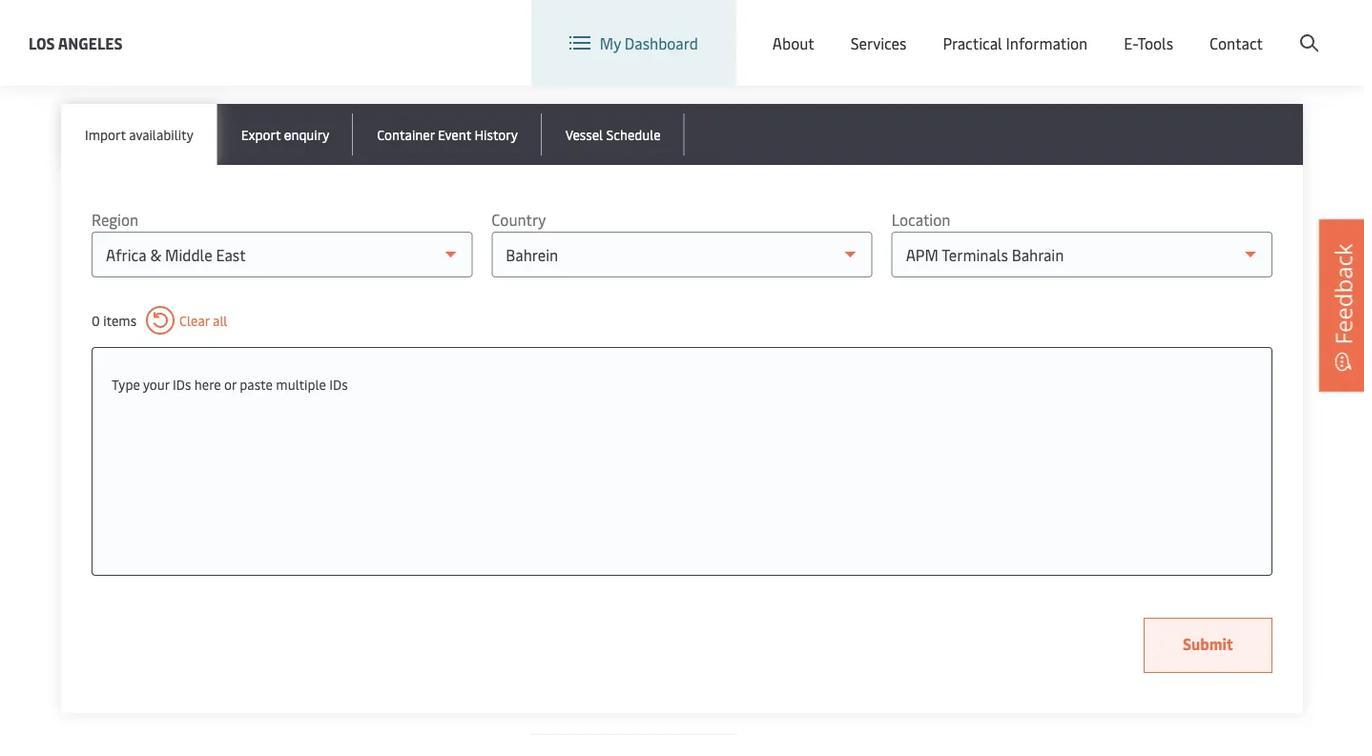 Task type: locate. For each thing, give the bounding box(es) containing it.
feedback
[[1328, 244, 1359, 345]]

container event history button
[[353, 104, 542, 165]]

los angeles link
[[29, 31, 123, 55]]

about button
[[773, 0, 814, 86]]

container event history
[[377, 125, 518, 143]]

submit button
[[1144, 618, 1273, 674]]

event
[[438, 125, 471, 143]]

None text field
[[112, 367, 1253, 402]]

paste
[[240, 375, 273, 393]]

angeles
[[58, 32, 123, 53]]

vessel schedule button
[[542, 104, 685, 165]]

e-
[[1124, 33, 1138, 53]]

multiple
[[276, 375, 326, 393]]

location
[[876, 18, 935, 38], [892, 209, 951, 230]]

login / create account
[[1174, 18, 1328, 38]]

all
[[213, 311, 227, 330]]

your
[[143, 375, 169, 393]]

tab list
[[61, 104, 1303, 165]]

menu
[[1044, 18, 1083, 38]]

services button
[[851, 0, 907, 86]]

items
[[103, 311, 137, 330]]

export
[[241, 125, 281, 143]]

practical
[[943, 33, 1002, 53]]

0 vertical spatial location
[[876, 18, 935, 38]]

0 horizontal spatial ids
[[173, 375, 191, 393]]

global
[[996, 18, 1040, 38]]

clear
[[179, 311, 210, 330]]

e-tools button
[[1124, 0, 1173, 86]]

ids right multiple
[[329, 375, 348, 393]]

location inside button
[[876, 18, 935, 38]]

switch location button
[[797, 17, 935, 38]]

vessel schedule
[[566, 125, 661, 143]]

2 ids from the left
[[329, 375, 348, 393]]

about
[[773, 33, 814, 53]]

history
[[475, 125, 518, 143]]

ids
[[173, 375, 191, 393], [329, 375, 348, 393]]

region
[[92, 209, 138, 230]]

los
[[29, 32, 55, 53]]

/
[[1214, 18, 1221, 38]]

ids right your
[[173, 375, 191, 393]]

account
[[1272, 18, 1328, 38]]

my
[[600, 33, 621, 53]]

1 horizontal spatial ids
[[329, 375, 348, 393]]



Task type: vqa. For each thing, say whether or not it's contained in the screenshot.
all
yes



Task type: describe. For each thing, give the bounding box(es) containing it.
vessel
[[566, 125, 603, 143]]

contact
[[1210, 33, 1263, 53]]

los angeles
[[29, 32, 123, 53]]

global menu
[[996, 18, 1083, 38]]

tools
[[1138, 33, 1173, 53]]

type your ids here or paste multiple ids
[[112, 375, 348, 393]]

1 vertical spatial location
[[892, 209, 951, 230]]

login / create account link
[[1139, 0, 1328, 56]]

import availability button
[[61, 104, 217, 165]]

my dashboard
[[600, 33, 698, 53]]

container
[[377, 125, 435, 143]]

import availability
[[85, 125, 193, 143]]

feedback button
[[1319, 220, 1364, 392]]

services
[[851, 33, 907, 53]]

switch
[[827, 18, 873, 38]]

clear all
[[179, 311, 227, 330]]

submit
[[1183, 634, 1234, 654]]

еnquiry
[[284, 125, 329, 143]]

here
[[194, 375, 221, 393]]

dashboard
[[625, 33, 698, 53]]

information
[[1006, 33, 1088, 53]]

contact button
[[1210, 0, 1263, 86]]

create
[[1224, 18, 1268, 38]]

login
[[1174, 18, 1211, 38]]

country
[[492, 209, 546, 230]]

e-tools
[[1124, 33, 1173, 53]]

practical information
[[943, 33, 1088, 53]]

global menu button
[[954, 0, 1102, 57]]

or
[[224, 375, 236, 393]]

schedule
[[606, 125, 661, 143]]

export еnquiry
[[241, 125, 329, 143]]

practical information button
[[943, 0, 1088, 86]]

export еnquiry button
[[217, 104, 353, 165]]

1 ids from the left
[[173, 375, 191, 393]]

availability
[[129, 125, 193, 143]]

clear all button
[[146, 306, 227, 335]]

import
[[85, 125, 126, 143]]

switch location
[[827, 18, 935, 38]]

tab list containing import availability
[[61, 104, 1303, 165]]

my dashboard button
[[569, 0, 698, 86]]

0
[[92, 311, 100, 330]]

0 items
[[92, 311, 137, 330]]

type
[[112, 375, 140, 393]]



